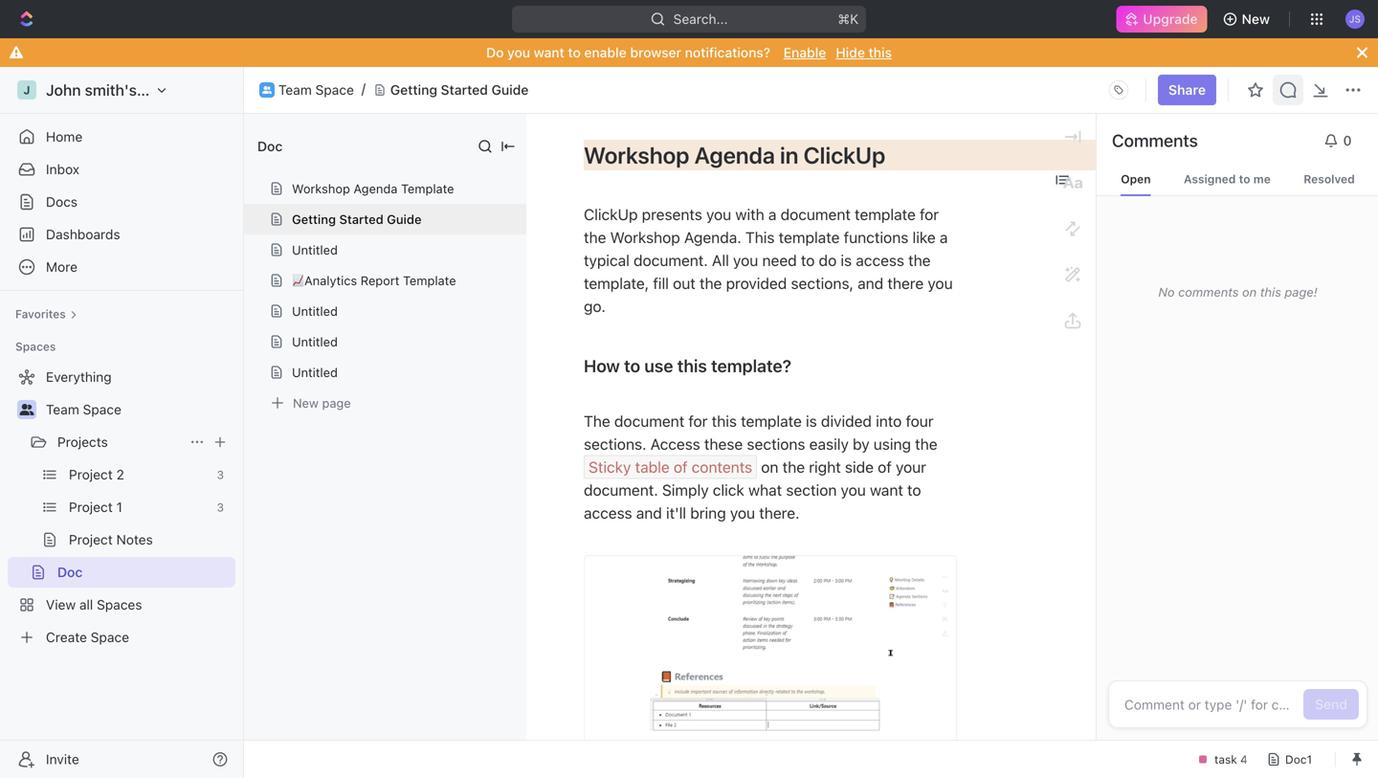 Task type: describe. For each thing, give the bounding box(es) containing it.
sidebar navigation
[[0, 67, 248, 778]]

table
[[635, 458, 670, 476]]

favorites
[[15, 307, 66, 321]]

using
[[874, 435, 911, 453]]

new for new
[[1242, 11, 1270, 27]]

team space link for user group icon
[[46, 394, 232, 425]]

no
[[1159, 285, 1175, 299]]

go.
[[584, 297, 606, 315]]

project 2
[[69, 467, 124, 482]]

favorites button
[[8, 302, 85, 325]]

1 horizontal spatial spaces
[[97, 597, 142, 613]]

smith's
[[85, 81, 137, 99]]

1 vertical spatial a
[[940, 228, 948, 246]]

template?
[[711, 355, 791, 376]]

four
[[906, 412, 934, 430]]

doc inside the sidebar navigation
[[57, 564, 83, 580]]

workshop agenda in clickup
[[584, 142, 1271, 168]]

dropdown menu image
[[1104, 75, 1134, 105]]

right
[[809, 458, 841, 476]]

getting started guide for new page
[[292, 212, 422, 226]]

dashboards
[[46, 226, 120, 242]]

projects
[[57, 434, 108, 450]]

guide for share
[[492, 82, 529, 98]]

template inside the document for this template is divided into four sections. access these sections easily by using the sticky table of contents
[[741, 412, 802, 430]]

into
[[876, 412, 902, 430]]

notes
[[116, 532, 153, 547]]

what
[[748, 481, 782, 499]]

like
[[913, 228, 936, 246]]

do
[[819, 251, 837, 269]]

more button
[[8, 252, 235, 282]]

template for workshop agenda template
[[401, 181, 454, 196]]

3 for 1
[[217, 501, 224, 514]]

you right the there
[[928, 274, 953, 292]]

started for new page
[[339, 212, 384, 226]]

this for no comments on this page!
[[1260, 285, 1281, 299]]

the
[[584, 412, 610, 430]]

simply
[[662, 481, 709, 499]]

access inside on the right side of your document. simply click what section you want to access and it'll bring you there.
[[584, 504, 632, 522]]

1 horizontal spatial on
[[1242, 285, 1257, 299]]

you up agenda.
[[706, 205, 731, 223]]

this for the document for this template is divided into four sections. access these sections easily by using the sticky table of contents
[[712, 412, 737, 430]]

0 vertical spatial a
[[769, 205, 777, 223]]

fill
[[653, 274, 669, 292]]

upgrade
[[1143, 11, 1198, 27]]

0 vertical spatial template
[[855, 205, 916, 223]]

team for user group icon's team space link
[[46, 402, 79, 417]]

⌘k
[[838, 11, 859, 27]]

sections,
[[791, 274, 854, 292]]

invite
[[46, 751, 79, 767]]

need
[[762, 251, 797, 269]]

send button
[[1304, 689, 1359, 720]]

do you want to enable browser notifications? enable hide this
[[486, 45, 892, 60]]

section
[[786, 481, 837, 499]]

and inside clickup presents you with a document template for the workshop agenda. this template functions like a typical document. all you need to do is access the template, fill out the provided sections, and there you go.
[[858, 274, 884, 292]]

send
[[1315, 696, 1348, 712]]

this
[[746, 228, 775, 246]]

project notes link
[[69, 525, 232, 555]]

search...
[[673, 11, 728, 27]]

workshop inside clickup presents you with a document template for the workshop agenda. this template functions like a typical document. all you need to do is access the template, fill out the provided sections, and there you go.
[[610, 228, 680, 246]]

getting started guide for share
[[390, 82, 529, 98]]

the inside the document for this template is divided into four sections. access these sections easily by using the sticky table of contents
[[915, 435, 938, 453]]

home link
[[8, 122, 235, 152]]

the document for this template is divided into four sections. access these sections easily by using the sticky table of contents
[[584, 412, 942, 476]]

team for user group image's team space link
[[279, 82, 312, 98]]

and inside on the right side of your document. simply click what section you want to access and it'll bring you there.
[[636, 504, 662, 522]]

view
[[46, 597, 76, 613]]

click
[[713, 481, 744, 499]]

inbox link
[[8, 154, 235, 185]]

new page
[[293, 396, 351, 410]]

tree inside the sidebar navigation
[[8, 362, 235, 653]]

js
[[1350, 13, 1361, 24]]

these
[[704, 435, 743, 453]]

enable
[[784, 45, 826, 60]]

project 1
[[69, 499, 122, 515]]

bring
[[690, 504, 726, 522]]

everything
[[46, 369, 112, 385]]

started for share
[[441, 82, 488, 98]]

3 for 2
[[217, 468, 224, 481]]

team space link for user group image
[[279, 82, 354, 98]]

enable
[[584, 45, 627, 60]]

📈analytics report template
[[292, 273, 456, 288]]

sections
[[747, 435, 805, 453]]

provided
[[726, 274, 787, 292]]

document. inside on the right side of your document. simply click what section you want to access and it'll bring you there.
[[584, 481, 658, 499]]

you right all
[[733, 251, 758, 269]]

there.
[[759, 504, 800, 522]]

new button
[[1215, 4, 1282, 34]]

create space link
[[8, 622, 232, 653]]

by
[[853, 435, 870, 453]]

user group image
[[262, 86, 272, 94]]

upgrade link
[[1116, 6, 1208, 33]]

1
[[116, 499, 122, 515]]

side
[[845, 458, 874, 476]]

of inside on the right side of your document. simply click what section you want to access and it'll bring you there.
[[878, 458, 892, 476]]

0 vertical spatial spaces
[[15, 340, 56, 353]]

this right hide
[[869, 45, 892, 60]]

agenda for template
[[354, 181, 398, 196]]

the up typical
[[584, 228, 606, 246]]

2 untitled from the top
[[292, 304, 338, 318]]

all
[[712, 251, 729, 269]]

this for how to use this template?
[[677, 355, 707, 376]]

you down click on the right bottom of page
[[730, 504, 755, 522]]

me
[[1254, 172, 1271, 186]]

0 button
[[1316, 125, 1364, 156]]

team space for user group icon
[[46, 402, 121, 417]]

use
[[644, 355, 673, 376]]

create space
[[46, 629, 129, 645]]

getting for new page
[[292, 212, 336, 226]]

out
[[673, 274, 696, 292]]

the inside on the right side of your document. simply click what section you want to access and it'll bring you there.
[[783, 458, 805, 476]]

comments
[[1178, 285, 1239, 299]]

you down 'side'
[[841, 481, 866, 499]]

workspace
[[141, 81, 220, 99]]



Task type: vqa. For each thing, say whether or not it's contained in the screenshot.
bottom Spaces
yes



Task type: locate. For each thing, give the bounding box(es) containing it.
0 vertical spatial project
[[69, 467, 113, 482]]

project left 2
[[69, 467, 113, 482]]

2 of from the left
[[878, 458, 892, 476]]

contents
[[692, 458, 752, 476]]

template
[[401, 181, 454, 196], [403, 273, 456, 288]]

0 horizontal spatial clickup
[[584, 205, 638, 223]]

0 vertical spatial space
[[315, 82, 354, 98]]

template up sections
[[741, 412, 802, 430]]

space down the everything link
[[83, 402, 121, 417]]

1 horizontal spatial new
[[1242, 11, 1270, 27]]

0 horizontal spatial for
[[689, 412, 708, 430]]

0 horizontal spatial document
[[614, 412, 685, 430]]

0 vertical spatial and
[[858, 274, 884, 292]]

1 horizontal spatial and
[[858, 274, 884, 292]]

and left the there
[[858, 274, 884, 292]]

3 project from the top
[[69, 532, 113, 547]]

is
[[841, 251, 852, 269], [806, 412, 817, 430]]

team right user group image
[[279, 82, 312, 98]]

no comments on this page!
[[1159, 285, 1318, 299]]

space for user group image
[[315, 82, 354, 98]]

is right do
[[841, 251, 852, 269]]

1 horizontal spatial getting
[[390, 82, 437, 98]]

0 horizontal spatial spaces
[[15, 340, 56, 353]]

1 horizontal spatial want
[[870, 481, 903, 499]]

project notes
[[69, 532, 153, 547]]

space right user group image
[[315, 82, 354, 98]]

to left enable at the top left of page
[[568, 45, 581, 60]]

1 vertical spatial spaces
[[97, 597, 142, 613]]

docs link
[[8, 187, 235, 217]]

clickup up typical
[[584, 205, 638, 223]]

0 horizontal spatial on
[[761, 458, 779, 476]]

is up easily
[[806, 412, 817, 430]]

0 horizontal spatial a
[[769, 205, 777, 223]]

1 vertical spatial document.
[[584, 481, 658, 499]]

on inside on the right side of your document. simply click what section you want to access and it'll bring you there.
[[761, 458, 779, 476]]

1 vertical spatial 3
[[217, 501, 224, 514]]

team space link
[[279, 82, 354, 98], [46, 394, 232, 425]]

to
[[568, 45, 581, 60], [1239, 172, 1251, 186], [801, 251, 815, 269], [624, 355, 640, 376], [907, 481, 921, 499]]

workshop for workshop agenda in clickup
[[584, 142, 690, 168]]

document inside clickup presents you with a document template for the workshop agenda. this template functions like a typical document. all you need to do is access the template, fill out the provided sections, and there you go.
[[781, 205, 851, 223]]

0 vertical spatial access
[[856, 251, 904, 269]]

0 horizontal spatial want
[[534, 45, 565, 60]]

dashboards link
[[8, 219, 235, 250]]

1 horizontal spatial for
[[920, 205, 939, 223]]

getting started guide down do
[[390, 82, 529, 98]]

1 vertical spatial started
[[339, 212, 384, 226]]

1 vertical spatial space
[[83, 402, 121, 417]]

john smith's workspace, , element
[[17, 80, 36, 100]]

2 3 from the top
[[217, 501, 224, 514]]

0 horizontal spatial doc
[[57, 564, 83, 580]]

1 horizontal spatial team space link
[[279, 82, 354, 98]]

and
[[858, 274, 884, 292], [636, 504, 662, 522]]

0 horizontal spatial team
[[46, 402, 79, 417]]

started
[[441, 82, 488, 98], [339, 212, 384, 226]]

workshop for workshop agenda template
[[292, 181, 350, 196]]

on up the what
[[761, 458, 779, 476]]

2
[[116, 467, 124, 482]]

0 vertical spatial agenda
[[694, 142, 775, 168]]

to inside on the right side of your document. simply click what section you want to access and it'll bring you there.
[[907, 481, 921, 499]]

of down using
[[878, 458, 892, 476]]

workshop down presents
[[610, 228, 680, 246]]

1 project from the top
[[69, 467, 113, 482]]

is inside the document for this template is divided into four sections. access these sections easily by using the sticky table of contents
[[806, 412, 817, 430]]

getting for share
[[390, 82, 437, 98]]

doc down user group image
[[257, 138, 283, 154]]

team space link up projects link
[[46, 394, 232, 425]]

the down all
[[700, 274, 722, 292]]

and left it'll
[[636, 504, 662, 522]]

1 horizontal spatial doc
[[257, 138, 283, 154]]

0 vertical spatial clickup
[[804, 142, 886, 168]]

of inside the document for this template is divided into four sections. access these sections easily by using the sticky table of contents
[[674, 458, 688, 476]]

team space inside the sidebar navigation
[[46, 402, 121, 417]]

0 vertical spatial team space link
[[279, 82, 354, 98]]

team inside tree
[[46, 402, 79, 417]]

0 horizontal spatial new
[[293, 396, 319, 410]]

tree
[[8, 362, 235, 653]]

in
[[780, 142, 799, 168]]

team space right user group image
[[279, 82, 354, 98]]

2 vertical spatial template
[[741, 412, 802, 430]]

0 vertical spatial getting
[[390, 82, 437, 98]]

1 vertical spatial team
[[46, 402, 79, 417]]

1 vertical spatial team space link
[[46, 394, 232, 425]]

project down project 1
[[69, 532, 113, 547]]

agenda up 📈analytics report template
[[354, 181, 398, 196]]

for up like
[[920, 205, 939, 223]]

inbox
[[46, 161, 79, 177]]

home
[[46, 129, 83, 145]]

project for project 1
[[69, 499, 113, 515]]

1 horizontal spatial is
[[841, 251, 852, 269]]

2 project from the top
[[69, 499, 113, 515]]

share
[[1169, 82, 1206, 98]]

started down workshop agenda template
[[339, 212, 384, 226]]

is inside clickup presents you with a document template for the workshop agenda. this template functions like a typical document. all you need to do is access the template, fill out the provided sections, and there you go.
[[841, 251, 852, 269]]

0 vertical spatial want
[[534, 45, 565, 60]]

js button
[[1340, 4, 1371, 34]]

more
[[46, 259, 78, 275]]

📈analytics
[[292, 273, 357, 288]]

to left me
[[1239, 172, 1251, 186]]

to left use
[[624, 355, 640, 376]]

to inside clickup presents you with a document template for the workshop agenda. this template functions like a typical document. all you need to do is access the template, fill out the provided sections, and there you go.
[[801, 251, 815, 269]]

0 horizontal spatial and
[[636, 504, 662, 522]]

easily
[[809, 435, 849, 453]]

access
[[651, 435, 700, 453]]

agenda for in
[[694, 142, 775, 168]]

there
[[888, 274, 924, 292]]

0 vertical spatial 3
[[217, 468, 224, 481]]

with
[[735, 205, 764, 223]]

how
[[584, 355, 620, 376]]

your
[[896, 458, 927, 476]]

on the right side of your document. simply click what section you want to access and it'll bring you there.
[[584, 458, 931, 522]]

you
[[507, 45, 530, 60], [706, 205, 731, 223], [733, 251, 758, 269], [928, 274, 953, 292], [841, 481, 866, 499], [730, 504, 755, 522]]

1 vertical spatial workshop
[[292, 181, 350, 196]]

all
[[79, 597, 93, 613]]

document. up fill
[[634, 251, 708, 269]]

team space up projects
[[46, 402, 121, 417]]

1 vertical spatial new
[[293, 396, 319, 410]]

want down the your
[[870, 481, 903, 499]]

workshop up presents
[[584, 142, 690, 168]]

this left page!
[[1260, 285, 1281, 299]]

project left 1
[[69, 499, 113, 515]]

document. down sticky
[[584, 481, 658, 499]]

0 horizontal spatial of
[[674, 458, 688, 476]]

guide down workshop agenda template
[[387, 212, 422, 226]]

want inside on the right side of your document. simply click what section you want to access and it'll bring you there.
[[870, 481, 903, 499]]

0 horizontal spatial team space
[[46, 402, 121, 417]]

workshop
[[584, 142, 690, 168], [292, 181, 350, 196], [610, 228, 680, 246]]

template up functions
[[855, 205, 916, 223]]

for inside clickup presents you with a document template for the workshop agenda. this template functions like a typical document. all you need to do is access the template, fill out the provided sections, and there you go.
[[920, 205, 939, 223]]

comments
[[1112, 130, 1198, 151]]

doc link
[[57, 557, 232, 588]]

access down sticky
[[584, 504, 632, 522]]

to left do
[[801, 251, 815, 269]]

1 vertical spatial clickup
[[584, 205, 638, 223]]

access
[[856, 251, 904, 269], [584, 504, 632, 522]]

it'll
[[666, 504, 686, 522]]

do
[[486, 45, 504, 60]]

document inside the document for this template is divided into four sections. access these sections easily by using the sticky table of contents
[[614, 412, 685, 430]]

project for project notes
[[69, 532, 113, 547]]

1 vertical spatial for
[[689, 412, 708, 430]]

access inside clickup presents you with a document template for the workshop agenda. this template functions like a typical document. all you need to do is access the template, fill out the provided sections, and there you go.
[[856, 251, 904, 269]]

typical
[[584, 251, 630, 269]]

1 vertical spatial is
[[806, 412, 817, 430]]

template for 📈analytics report template
[[403, 273, 456, 288]]

browser
[[630, 45, 682, 60]]

this right use
[[677, 355, 707, 376]]

doc up view
[[57, 564, 83, 580]]

divided
[[821, 412, 872, 430]]

spaces
[[15, 340, 56, 353], [97, 597, 142, 613]]

want right do
[[534, 45, 565, 60]]

1 vertical spatial template
[[779, 228, 840, 246]]

view all spaces
[[46, 597, 142, 613]]

document.
[[634, 251, 708, 269], [584, 481, 658, 499]]

template,
[[584, 274, 649, 292]]

team space for user group image
[[279, 82, 354, 98]]

1 horizontal spatial clickup
[[804, 142, 886, 168]]

1 vertical spatial document
[[614, 412, 685, 430]]

1 horizontal spatial team
[[279, 82, 312, 98]]

0 horizontal spatial started
[[339, 212, 384, 226]]

want
[[534, 45, 565, 60], [870, 481, 903, 499]]

workshop up 📈analytics
[[292, 181, 350, 196]]

1 vertical spatial and
[[636, 504, 662, 522]]

guide down do
[[492, 82, 529, 98]]

3 right project 2 link
[[217, 468, 224, 481]]

0 vertical spatial workshop
[[584, 142, 690, 168]]

1 vertical spatial want
[[870, 481, 903, 499]]

how to use this template?
[[584, 355, 791, 376]]

the down four
[[915, 435, 938, 453]]

a
[[769, 205, 777, 223], [940, 228, 948, 246]]

1 of from the left
[[674, 458, 688, 476]]

1 vertical spatial template
[[403, 273, 456, 288]]

template up do
[[779, 228, 840, 246]]

0 vertical spatial doc
[[257, 138, 283, 154]]

clickup right in
[[804, 142, 886, 168]]

0 horizontal spatial team space link
[[46, 394, 232, 425]]

view all spaces link
[[8, 590, 232, 620]]

2 vertical spatial project
[[69, 532, 113, 547]]

presents
[[642, 205, 702, 223]]

0 vertical spatial started
[[441, 82, 488, 98]]

0 horizontal spatial access
[[584, 504, 632, 522]]

j
[[23, 83, 30, 97]]

docs
[[46, 194, 78, 210]]

1 vertical spatial getting
[[292, 212, 336, 226]]

for inside the document for this template is divided into four sections. access these sections easily by using the sticky table of contents
[[689, 412, 708, 430]]

tree containing everything
[[8, 362, 235, 653]]

doc
[[257, 138, 283, 154], [57, 564, 83, 580]]

open
[[1121, 172, 1151, 186]]

4 untitled from the top
[[292, 365, 338, 380]]

document
[[781, 205, 851, 223], [614, 412, 685, 430]]

space for user group icon
[[83, 402, 121, 417]]

0 vertical spatial document.
[[634, 251, 708, 269]]

1 horizontal spatial a
[[940, 228, 948, 246]]

spaces down the favorites
[[15, 340, 56, 353]]

document up access
[[614, 412, 685, 430]]

of up simply
[[674, 458, 688, 476]]

2 vertical spatial space
[[91, 629, 129, 645]]

1 horizontal spatial guide
[[492, 82, 529, 98]]

the down like
[[908, 251, 931, 269]]

1 horizontal spatial document
[[781, 205, 851, 223]]

resolved
[[1304, 172, 1355, 186]]

0 vertical spatial is
[[841, 251, 852, 269]]

document up do
[[781, 205, 851, 223]]

projects link
[[57, 427, 182, 458]]

team space link right user group image
[[279, 82, 354, 98]]

spaces up create space link
[[97, 597, 142, 613]]

1 horizontal spatial of
[[878, 458, 892, 476]]

1 vertical spatial on
[[761, 458, 779, 476]]

1 untitled from the top
[[292, 243, 338, 257]]

for
[[920, 205, 939, 223], [689, 412, 708, 430]]

0 vertical spatial new
[[1242, 11, 1270, 27]]

1 horizontal spatial access
[[856, 251, 904, 269]]

project 2 link
[[69, 459, 209, 490]]

0 horizontal spatial guide
[[387, 212, 422, 226]]

0 vertical spatial template
[[401, 181, 454, 196]]

1 vertical spatial access
[[584, 504, 632, 522]]

agenda left in
[[694, 142, 775, 168]]

team right user group icon
[[46, 402, 79, 417]]

john smith's workspace
[[46, 81, 220, 99]]

page
[[322, 396, 351, 410]]

guide for new page
[[387, 212, 422, 226]]

1 3 from the top
[[217, 468, 224, 481]]

assigned to me
[[1184, 172, 1271, 186]]

new for new page
[[293, 396, 319, 410]]

1 horizontal spatial agenda
[[694, 142, 775, 168]]

create
[[46, 629, 87, 645]]

new left page
[[293, 396, 319, 410]]

getting started guide
[[390, 82, 529, 98], [292, 212, 422, 226]]

a right like
[[940, 228, 948, 246]]

for up access
[[689, 412, 708, 430]]

1 horizontal spatial team space
[[279, 82, 354, 98]]

this inside the document for this template is divided into four sections. access these sections easily by using the sticky table of contents
[[712, 412, 737, 430]]

2 vertical spatial workshop
[[610, 228, 680, 246]]

getting started guide down workshop agenda template
[[292, 212, 422, 226]]

0 vertical spatial team space
[[279, 82, 354, 98]]

on right the comments
[[1242, 285, 1257, 299]]

this up the these on the right bottom of page
[[712, 412, 737, 430]]

1 vertical spatial project
[[69, 499, 113, 515]]

new inside button
[[1242, 11, 1270, 27]]

0 vertical spatial getting started guide
[[390, 82, 529, 98]]

clickup inside clickup presents you with a document template for the workshop agenda. this template functions like a typical document. all you need to do is access the template, fill out the provided sections, and there you go.
[[584, 205, 638, 223]]

project
[[69, 467, 113, 482], [69, 499, 113, 515], [69, 532, 113, 547]]

0 vertical spatial team
[[279, 82, 312, 98]]

untitled
[[292, 243, 338, 257], [292, 304, 338, 318], [292, 335, 338, 349], [292, 365, 338, 380]]

1 vertical spatial guide
[[387, 212, 422, 226]]

sticky
[[589, 458, 631, 476]]

1 vertical spatial getting started guide
[[292, 212, 422, 226]]

0 horizontal spatial agenda
[[354, 181, 398, 196]]

0 horizontal spatial getting
[[292, 212, 336, 226]]

1 vertical spatial team space
[[46, 402, 121, 417]]

project for project 2
[[69, 467, 113, 482]]

3 up project notes link
[[217, 501, 224, 514]]

0 vertical spatial for
[[920, 205, 939, 223]]

space down view all spaces link
[[91, 629, 129, 645]]

workshop agenda template
[[292, 181, 454, 196]]

the
[[584, 228, 606, 246], [908, 251, 931, 269], [700, 274, 722, 292], [915, 435, 938, 453], [783, 458, 805, 476]]

new
[[1242, 11, 1270, 27], [293, 396, 319, 410]]

you right do
[[507, 45, 530, 60]]

notifications?
[[685, 45, 771, 60]]

3 untitled from the top
[[292, 335, 338, 349]]

the down sections
[[783, 458, 805, 476]]

0 vertical spatial guide
[[492, 82, 529, 98]]

1 vertical spatial doc
[[57, 564, 83, 580]]

1 vertical spatial agenda
[[354, 181, 398, 196]]

1 horizontal spatial started
[[441, 82, 488, 98]]

0 vertical spatial on
[[1242, 285, 1257, 299]]

started down do
[[441, 82, 488, 98]]

to down the your
[[907, 481, 921, 499]]

access down functions
[[856, 251, 904, 269]]

3
[[217, 468, 224, 481], [217, 501, 224, 514]]

assigned
[[1184, 172, 1236, 186]]

new right upgrade
[[1242, 11, 1270, 27]]

0
[[1343, 133, 1352, 148]]

john
[[46, 81, 81, 99]]

0 horizontal spatial is
[[806, 412, 817, 430]]

document. inside clickup presents you with a document template for the workshop agenda. this template functions like a typical document. all you need to do is access the template, fill out the provided sections, and there you go.
[[634, 251, 708, 269]]

0 vertical spatial document
[[781, 205, 851, 223]]

functions
[[844, 228, 909, 246]]

a right with
[[769, 205, 777, 223]]

user group image
[[20, 404, 34, 415]]



